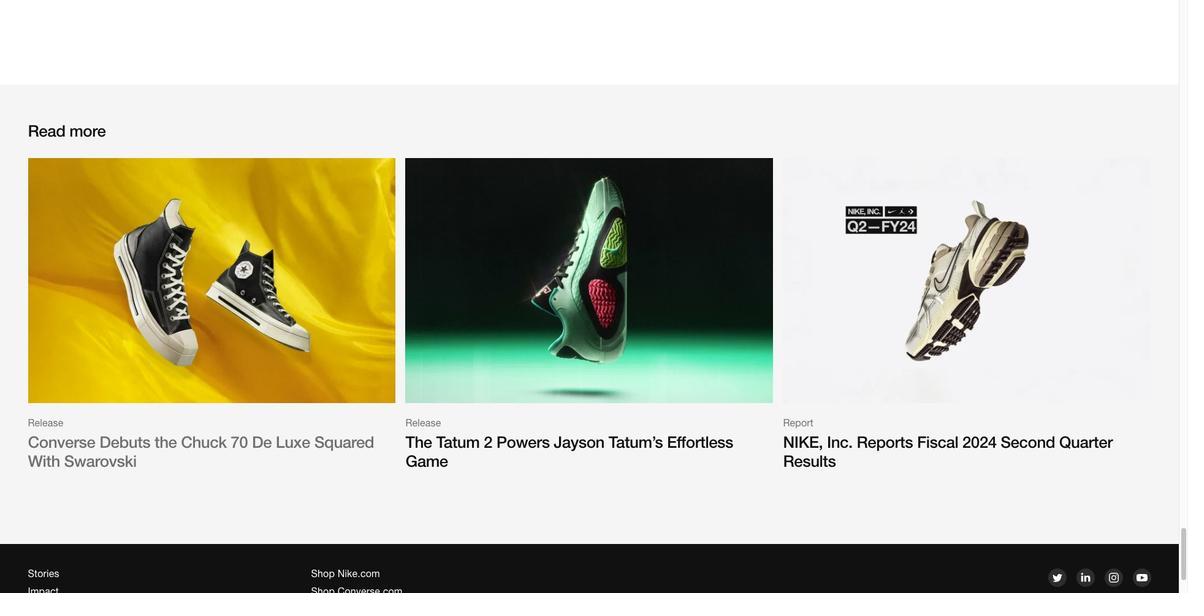 Task type: locate. For each thing, give the bounding box(es) containing it.
de
[[252, 433, 272, 452]]

0 horizontal spatial release
[[28, 417, 63, 428]]

shop nike.com
[[311, 568, 380, 580]]

fiscal
[[917, 433, 959, 452]]

release for converse
[[28, 417, 63, 428]]

read
[[28, 122, 65, 141]]

quarter
[[1060, 433, 1113, 452]]

report
[[783, 417, 814, 428]]

1 horizontal spatial release
[[406, 417, 441, 428]]

inc.
[[827, 433, 853, 452]]

release the tatum 2 powers jayson tatum's effortless game
[[406, 417, 733, 471]]

release inside release the tatum 2 powers jayson tatum's effortless game
[[406, 417, 441, 428]]

2 release from the left
[[406, 417, 441, 428]]

second
[[1001, 433, 1055, 452]]

jayson
[[554, 433, 605, 452]]

tatum's
[[609, 433, 663, 452]]

game
[[406, 452, 448, 471]]

the
[[406, 433, 432, 452]]

release inside release converse debuts the chuck 70 de luxe squared with swarovski
[[28, 417, 63, 428]]

more
[[69, 122, 106, 141]]

release converse debuts the chuck 70 de luxe squared with swarovski
[[28, 417, 374, 471]]

2
[[484, 433, 492, 452]]

release up the converse at left
[[28, 417, 63, 428]]

1 release from the left
[[28, 417, 63, 428]]

2024
[[963, 433, 997, 452]]

release
[[28, 417, 63, 428], [406, 417, 441, 428]]

release up the
[[406, 417, 441, 428]]

release for the
[[406, 417, 441, 428]]

stories
[[28, 568, 59, 580]]

shop
[[311, 568, 335, 580]]



Task type: describe. For each thing, give the bounding box(es) containing it.
nike.com
[[338, 568, 380, 580]]

converse chuck 70 de luxe squared image
[[28, 158, 396, 403]]

instagram image
[[1107, 571, 1121, 586]]

converse
[[28, 433, 95, 452]]

twitter image
[[1050, 571, 1065, 586]]

stories link
[[28, 568, 59, 580]]

squared
[[314, 433, 374, 452]]

results
[[783, 452, 836, 471]]

nike,
[[783, 433, 823, 452]]

shop nike.com link
[[311, 568, 380, 580]]

with
[[28, 452, 60, 471]]

linkedin image
[[1078, 571, 1093, 586]]

tatum
[[436, 433, 480, 452]]

70
[[231, 433, 248, 452]]

swarovski
[[64, 452, 137, 471]]

luxe
[[276, 433, 310, 452]]

youtube image
[[1135, 571, 1149, 586]]

reports
[[857, 433, 913, 452]]

debuts
[[99, 433, 150, 452]]

the
[[155, 433, 177, 452]]

powers
[[496, 433, 550, 452]]

effortless
[[667, 433, 733, 452]]

chuck
[[181, 433, 227, 452]]

read more
[[28, 122, 106, 141]]

report nike, inc. reports fiscal 2024 second quarter results
[[783, 417, 1113, 471]]



Task type: vqa. For each thing, say whether or not it's contained in the screenshot.
TO
no



